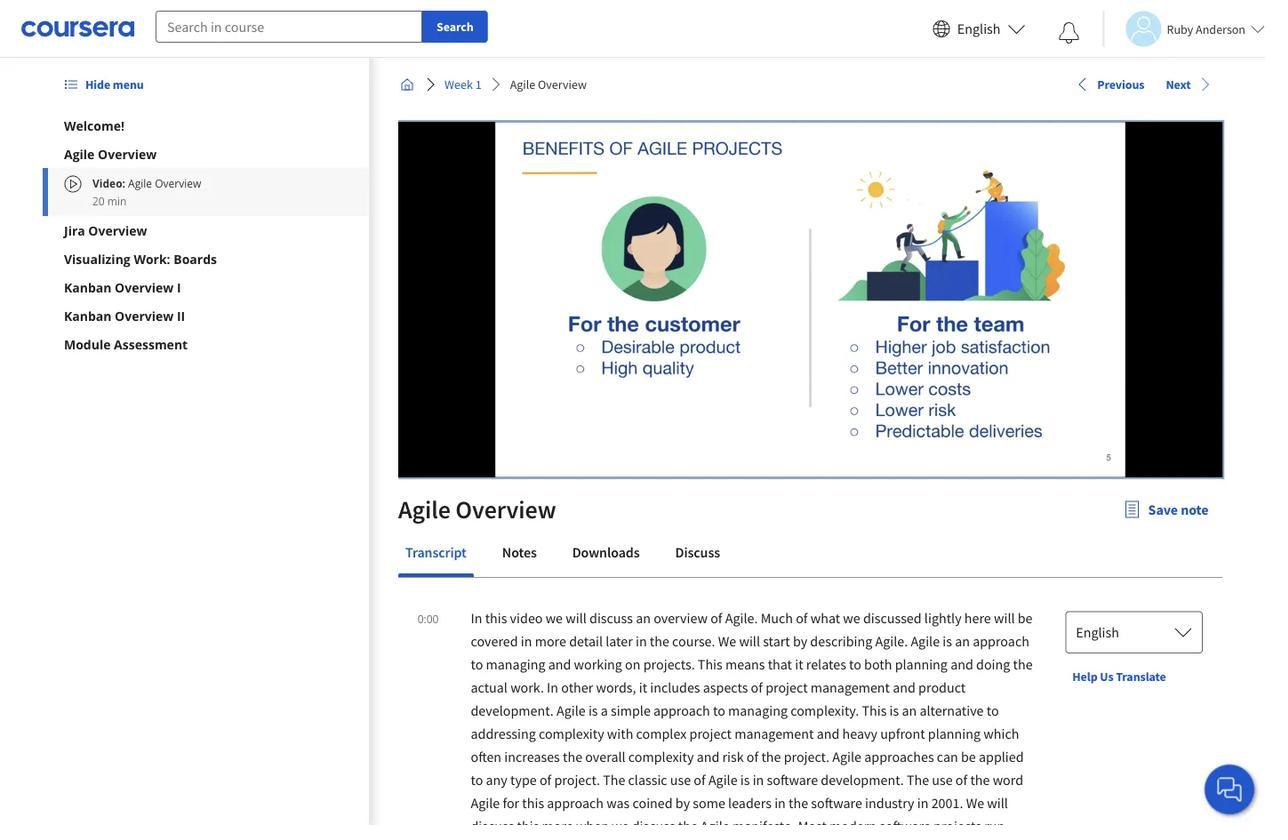 Task type: locate. For each thing, give the bounding box(es) containing it.
upfront
[[880, 725, 925, 743]]

this inside 'this is an alternative to addressing complexity with complex project management and'
[[862, 702, 887, 720]]

an inside 'in this video we will discuss an overview of agile. much of what we discussed lightly here will be covered in more detail later in the course. we will start by describing agile.'
[[636, 609, 651, 627]]

complexity
[[539, 725, 604, 743], [628, 748, 694, 766]]

english inside popup button
[[1076, 624, 1120, 641]]

0 vertical spatial project
[[766, 679, 808, 697]]

is inside the agile is an approach to managing and working on projects.
[[943, 633, 952, 650]]

1 horizontal spatial english
[[1076, 624, 1120, 641]]

0 vertical spatial this
[[485, 609, 507, 627]]

0 horizontal spatial use
[[670, 771, 691, 789]]

here
[[965, 609, 991, 627]]

kanban down visualizing
[[64, 279, 112, 296]]

project inside in other words, it includes aspects of project management and product development.
[[766, 679, 808, 697]]

an for agile is an approach to managing and working on projects.
[[955, 633, 970, 650]]

product
[[919, 679, 966, 697]]

agile inside we will discuss this more when we discuss the agile manifesto.
[[701, 818, 730, 826]]

1 horizontal spatial the
[[907, 771, 929, 789]]

by
[[793, 633, 807, 650], [676, 794, 690, 812]]

0 horizontal spatial an
[[636, 609, 651, 627]]

planning inside the heavy upfront planning which often
[[928, 725, 981, 743]]

overview right 1
[[538, 77, 587, 93]]

much
[[761, 609, 793, 627]]

2 kanban from the top
[[64, 307, 112, 324]]

2 vertical spatial an
[[902, 702, 917, 720]]

1 horizontal spatial this
[[862, 702, 887, 720]]

an inside the agile is an approach to managing and working on projects.
[[955, 633, 970, 650]]

show notifications image
[[1059, 22, 1080, 44]]

0 horizontal spatial this
[[698, 656, 723, 673]]

planning down alternative
[[928, 725, 981, 743]]

and up the product
[[951, 656, 974, 673]]

managing up 'work.' on the left of the page
[[486, 656, 545, 673]]

1 horizontal spatial we
[[966, 794, 985, 812]]

project down agile is a simple approach to managing complexity.
[[690, 725, 732, 743]]

overview up the video:
[[98, 145, 157, 162]]

visualizing
[[64, 250, 131, 267]]

which
[[984, 725, 1019, 743]]

0 horizontal spatial complexity
[[539, 725, 604, 743]]

use inside the use of the word agile for this approach was coined by
[[932, 771, 953, 789]]

managing
[[486, 656, 545, 673], [728, 702, 788, 720]]

0 horizontal spatial in
[[471, 609, 482, 627]]

will up means
[[739, 633, 760, 650]]

1 vertical spatial it
[[639, 679, 647, 697]]

overview
[[654, 609, 708, 627]]

an inside 'this is an alternative to addressing complexity with complex project management and'
[[902, 702, 917, 720]]

of inside the use of the word agile for this approach was coined by
[[956, 771, 968, 789]]

the down some
[[678, 818, 698, 826]]

increases
[[504, 748, 560, 766]]

it down the on
[[639, 679, 647, 697]]

we
[[718, 633, 736, 650], [966, 794, 985, 812]]

0 vertical spatial agile overview
[[510, 77, 587, 93]]

relates
[[806, 656, 846, 673]]

alternative
[[920, 702, 984, 720]]

1 horizontal spatial it
[[795, 656, 803, 673]]

agile left the for
[[471, 794, 500, 812]]

2 vertical spatial agile overview
[[398, 494, 556, 525]]

of inside agile approaches can be applied to any type of project.
[[539, 771, 551, 789]]

planning
[[895, 656, 948, 673], [928, 725, 981, 743]]

1 horizontal spatial development.
[[821, 771, 904, 789]]

1 vertical spatial agile overview
[[64, 145, 157, 162]]

0 vertical spatial development.
[[471, 702, 554, 720]]

1 vertical spatial english
[[1076, 624, 1120, 641]]

in this video we will discuss an overview of agile. much of what we discussed lightly here will be covered in more detail later in the course. we will start by describing agile.
[[471, 609, 1033, 650]]

agile inside agile approaches can be applied to any type of project.
[[833, 748, 862, 766]]

it right that in the right of the page
[[795, 656, 803, 673]]

0 vertical spatial managing
[[486, 656, 545, 673]]

agile down some
[[701, 818, 730, 826]]

managing inside the agile is an approach to managing and working on projects.
[[486, 656, 545, 673]]

to for this means that it relates to both planning and doing the actual work.
[[849, 656, 862, 673]]

overview inside 'agile overview' link
[[538, 77, 587, 93]]

hide
[[85, 77, 110, 93]]

1 vertical spatial development.
[[821, 771, 904, 789]]

more down video
[[535, 633, 566, 650]]

project.
[[784, 748, 830, 766], [554, 771, 600, 789]]

2 vertical spatial approach
[[547, 794, 604, 812]]

development. up addressing
[[471, 702, 554, 720]]

kanban overview i button
[[64, 278, 348, 296]]

agile inside the use of the word agile for this approach was coined by
[[471, 794, 500, 812]]

this for is
[[862, 702, 887, 720]]

1 horizontal spatial agile.
[[875, 633, 908, 650]]

agile down the lightly
[[911, 633, 940, 650]]

applied
[[979, 748, 1024, 766]]

2 horizontal spatial we
[[843, 609, 860, 627]]

overview down min
[[88, 222, 147, 239]]

discuss up later
[[589, 609, 633, 627]]

0 vertical spatial by
[[793, 633, 807, 650]]

we up describing
[[843, 609, 860, 627]]

the for classic
[[603, 771, 625, 789]]

1 horizontal spatial approach
[[653, 702, 710, 720]]

1 horizontal spatial use
[[932, 771, 953, 789]]

this up aspects
[[698, 656, 723, 673]]

1 vertical spatial this
[[862, 702, 887, 720]]

0 vertical spatial management
[[811, 679, 890, 697]]

use down 'increases the overall complexity and risk of the project.'
[[670, 771, 691, 789]]

this up heavy on the right bottom
[[862, 702, 887, 720]]

managing down this means that it relates to both planning and doing the actual work.
[[728, 702, 788, 720]]

related lecture content tabs tab list
[[398, 531, 1223, 577]]

and left the product
[[893, 679, 916, 697]]

by left some
[[676, 794, 690, 812]]

1 vertical spatial complexity
[[628, 748, 694, 766]]

complexity down a on the bottom left of the page
[[539, 725, 604, 743]]

development. up industry
[[821, 771, 904, 789]]

both
[[864, 656, 892, 673]]

management down relates
[[811, 679, 890, 697]]

is for approach
[[943, 633, 952, 650]]

1 vertical spatial in
[[547, 679, 558, 697]]

this up covered
[[485, 609, 507, 627]]

agile overview
[[510, 77, 587, 93], [64, 145, 157, 162], [398, 494, 556, 525]]

2 horizontal spatial approach
[[973, 633, 1030, 650]]

development.
[[471, 702, 554, 720], [821, 771, 904, 789]]

1 vertical spatial kanban
[[64, 307, 112, 324]]

2 use from the left
[[932, 771, 953, 789]]

boards
[[174, 250, 217, 267]]

module assessment
[[64, 336, 188, 353]]

1 horizontal spatial we
[[612, 818, 629, 826]]

1 vertical spatial an
[[955, 633, 970, 650]]

means
[[725, 656, 765, 673]]

of down 'can'
[[956, 771, 968, 789]]

approach up doing
[[973, 633, 1030, 650]]

1 kanban from the top
[[64, 279, 112, 296]]

note
[[1181, 501, 1209, 519]]

video: agile overview 20 min
[[93, 176, 201, 208]]

0 vertical spatial it
[[795, 656, 803, 673]]

in inside 'in this video we will discuss an overview of agile. much of what we discussed lightly here will be covered in more detail later in the course. we will start by describing agile.'
[[471, 609, 482, 627]]

to for agile approaches can be applied to any type of project.
[[471, 771, 483, 789]]

jira overview button
[[64, 222, 348, 239]]

this
[[698, 656, 723, 673], [862, 702, 887, 720]]

will
[[566, 609, 587, 627], [994, 609, 1015, 627], [739, 633, 760, 650], [987, 794, 1008, 812]]

downloads
[[572, 544, 640, 561]]

of right risk
[[747, 748, 759, 766]]

in inside in other words, it includes aspects of project management and product development.
[[547, 679, 558, 697]]

agile right the video:
[[128, 176, 152, 190]]

jira overview
[[64, 222, 147, 239]]

on
[[625, 656, 641, 673]]

by inside the use of the word agile for this approach was coined by
[[676, 794, 690, 812]]

0 vertical spatial english
[[958, 20, 1001, 38]]

an left overview
[[636, 609, 651, 627]]

complexity down complex
[[628, 748, 694, 766]]

software up some leaders in the software industry in 2001.
[[767, 771, 818, 789]]

risk
[[722, 748, 744, 766]]

to inside agile approaches can be applied to any type of project.
[[471, 771, 483, 789]]

1 vertical spatial be
[[961, 748, 976, 766]]

0 vertical spatial kanban
[[64, 279, 112, 296]]

2 the from the left
[[907, 771, 929, 789]]

doing
[[976, 656, 1010, 673]]

in up covered
[[471, 609, 482, 627]]

the left word
[[970, 771, 990, 789]]

agile overview up the video:
[[64, 145, 157, 162]]

the use of the word agile for this approach was coined by button
[[471, 771, 1024, 812]]

be right 'can'
[[961, 748, 976, 766]]

overview up assessment
[[115, 307, 174, 324]]

visualizing work: boards
[[64, 250, 217, 267]]

0 horizontal spatial project
[[690, 725, 732, 743]]

0 horizontal spatial development.
[[471, 702, 554, 720]]

project
[[766, 679, 808, 697], [690, 725, 732, 743]]

0 horizontal spatial project.
[[554, 771, 600, 789]]

in this video we will discuss an overview of agile. button
[[471, 609, 761, 627]]

other
[[561, 679, 593, 697]]

approach down includes
[[653, 702, 710, 720]]

we
[[546, 609, 563, 627], [843, 609, 860, 627], [612, 818, 629, 826]]

this for means
[[698, 656, 723, 673]]

overview down "agile overview" dropdown button
[[155, 176, 201, 190]]

is inside 'this is an alternative to addressing complexity with complex project management and'
[[890, 702, 899, 720]]

0 horizontal spatial be
[[961, 748, 976, 766]]

ruby
[[1168, 21, 1194, 37]]

7 minutes 42 seconds element
[[483, 469, 507, 486]]

0 horizontal spatial english
[[958, 20, 1001, 38]]

overview for "agile overview" dropdown button
[[98, 145, 157, 162]]

we right 2001.
[[966, 794, 985, 812]]

0 vertical spatial project.
[[784, 748, 830, 766]]

agile right 1
[[510, 77, 535, 93]]

1 vertical spatial by
[[676, 794, 690, 812]]

0 horizontal spatial agile.
[[725, 609, 758, 627]]

2 vertical spatial this
[[517, 818, 539, 826]]

1 vertical spatial software
[[811, 794, 862, 812]]

discuss inside 'in this video we will discuss an overview of agile. much of what we discussed lightly here will be covered in more detail later in the course. we will start by describing agile.'
[[589, 609, 633, 627]]

1 horizontal spatial by
[[793, 633, 807, 650]]

hide menu button
[[57, 69, 151, 101]]

discuss down coined
[[632, 818, 675, 826]]

overview
[[538, 77, 587, 93], [98, 145, 157, 162], [155, 176, 201, 190], [88, 222, 147, 239], [115, 279, 174, 296], [115, 307, 174, 324], [455, 494, 556, 525]]

management up agile approaches can be applied to any type of project. button
[[735, 725, 814, 743]]

the up the manifesto.
[[789, 794, 808, 812]]

0 vertical spatial planning
[[895, 656, 948, 673]]

and inside this means that it relates to both planning and doing the actual work.
[[951, 656, 974, 673]]

more left when
[[542, 818, 573, 826]]

of right type
[[539, 771, 551, 789]]

agile inside the agile is an approach to managing and working on projects.
[[911, 633, 940, 650]]

this down the for
[[517, 818, 539, 826]]

by inside 'in this video we will discuss an overview of agile. much of what we discussed lightly here will be covered in more detail later in the course. we will start by describing agile.'
[[793, 633, 807, 650]]

1 the from the left
[[603, 771, 625, 789]]

agile overview down 7 minutes 42 seconds element
[[398, 494, 556, 525]]

1 vertical spatial project
[[690, 725, 732, 743]]

overview down visualizing work: boards
[[115, 279, 174, 296]]

agile down the welcome!
[[64, 145, 95, 162]]

week 1
[[444, 77, 481, 93]]

the up was
[[603, 771, 625, 789]]

0 vertical spatial in
[[471, 609, 482, 627]]

1 vertical spatial managing
[[728, 702, 788, 720]]

1 horizontal spatial be
[[1018, 609, 1033, 627]]

an up upfront
[[902, 702, 917, 720]]

1 vertical spatial project.
[[554, 771, 600, 789]]

home image
[[400, 77, 414, 92]]

search
[[437, 19, 474, 35]]

kanban up module
[[64, 307, 112, 324]]

this inside this means that it relates to both planning and doing the actual work.
[[698, 656, 723, 673]]

0 horizontal spatial we
[[718, 633, 736, 650]]

an down here
[[955, 633, 970, 650]]

agile. left much
[[725, 609, 758, 627]]

the classic use of agile is in software development. button
[[603, 771, 907, 789]]

overview inside kanban overview ii dropdown button
[[115, 307, 174, 324]]

and inside the agile is an approach to managing and working on projects.
[[548, 656, 571, 673]]

of
[[711, 609, 722, 627], [796, 609, 808, 627], [751, 679, 763, 697], [747, 748, 759, 766], [539, 771, 551, 789], [694, 771, 706, 789], [956, 771, 968, 789]]

the down approaches
[[907, 771, 929, 789]]

overview inside 'kanban overview i' dropdown button
[[115, 279, 174, 296]]

some leaders in the software industry in 2001.
[[693, 794, 966, 812]]

complexity.
[[791, 702, 859, 720]]

agile overview for 'agile overview' link
[[510, 77, 587, 93]]

help us translate
[[1073, 669, 1167, 685]]

and down complexity.
[[817, 725, 840, 743]]

the right doing
[[1013, 656, 1033, 673]]

1 vertical spatial management
[[735, 725, 814, 743]]

planning up the product
[[895, 656, 948, 673]]

the up projects.
[[650, 633, 669, 650]]

week 1 link
[[437, 69, 489, 101]]

0 horizontal spatial by
[[676, 794, 690, 812]]

to inside this means that it relates to both planning and doing the actual work.
[[849, 656, 862, 673]]

project down that in the right of the page
[[766, 679, 808, 697]]

will down word
[[987, 794, 1008, 812]]

this right the for
[[522, 794, 544, 812]]

increases the overall complexity and risk of the project.
[[504, 748, 833, 766]]

1 horizontal spatial complexity
[[628, 748, 694, 766]]

project. down overall on the bottom of the page
[[554, 771, 600, 789]]

describing
[[810, 633, 873, 650]]

2001.
[[932, 794, 963, 812]]

software
[[767, 771, 818, 789], [811, 794, 862, 812]]

and inside 'this is an alternative to addressing complexity with complex project management and'
[[817, 725, 840, 743]]

0 horizontal spatial approach
[[547, 794, 604, 812]]

will right here
[[994, 609, 1015, 627]]

and inside in other words, it includes aspects of project management and product development.
[[893, 679, 916, 697]]

0 vertical spatial we
[[718, 633, 736, 650]]

the
[[603, 771, 625, 789], [907, 771, 929, 789]]

overview inside jira overview dropdown button
[[88, 222, 147, 239]]

discuss down the for
[[471, 818, 514, 826]]

1 vertical spatial this
[[522, 794, 544, 812]]

is for simple
[[588, 702, 598, 720]]

classic
[[628, 771, 667, 789]]

in left the other
[[547, 679, 558, 697]]

of down means
[[751, 679, 763, 697]]

visualizing work: boards button
[[64, 250, 348, 268]]

the use of the word agile for this approach was coined by
[[471, 771, 1024, 812]]

management inside 'this is an alternative to addressing complexity with complex project management and'
[[735, 725, 814, 743]]

overview for jira overview dropdown button
[[88, 222, 147, 239]]

agile overview inside dropdown button
[[64, 145, 157, 162]]

management
[[811, 679, 890, 697], [735, 725, 814, 743]]

project. inside agile approaches can be applied to any type of project.
[[554, 771, 600, 789]]

agile approaches can be applied to any type of project. button
[[471, 748, 1024, 789]]

project. down complexity.
[[784, 748, 830, 766]]

0 horizontal spatial it
[[639, 679, 647, 697]]

0 horizontal spatial managing
[[486, 656, 545, 673]]

1 horizontal spatial in
[[547, 679, 558, 697]]

0 vertical spatial an
[[636, 609, 651, 627]]

be right here
[[1018, 609, 1033, 627]]

agile down heavy on the right bottom
[[833, 748, 862, 766]]

menu
[[113, 77, 144, 93]]

1 vertical spatial planning
[[928, 725, 981, 743]]

software left industry
[[811, 794, 862, 812]]

1 vertical spatial approach
[[653, 702, 710, 720]]

notes
[[502, 544, 537, 561]]

1 horizontal spatial project
[[766, 679, 808, 697]]

kanban for kanban overview ii
[[64, 307, 112, 324]]

1 vertical spatial we
[[966, 794, 985, 812]]

approach up when
[[547, 794, 604, 812]]

0 horizontal spatial the
[[603, 771, 625, 789]]

kanban for kanban overview i
[[64, 279, 112, 296]]

use up 2001.
[[932, 771, 953, 789]]

1 vertical spatial more
[[542, 818, 573, 826]]

by right start
[[793, 633, 807, 650]]

and up the other
[[548, 656, 571, 673]]

the
[[650, 633, 669, 650], [1013, 656, 1033, 673], [563, 748, 582, 766], [761, 748, 781, 766], [970, 771, 990, 789], [789, 794, 808, 812], [678, 818, 698, 826]]

0 vertical spatial complexity
[[539, 725, 604, 743]]

and left risk
[[697, 748, 720, 766]]

heavy upfront planning which often button
[[471, 725, 1019, 766]]

agile inside video: agile overview 20 min
[[128, 176, 152, 190]]

20:54
[[526, 469, 558, 486]]

1
[[475, 77, 481, 93]]

mute image
[[440, 469, 463, 487]]

it
[[795, 656, 803, 673], [639, 679, 647, 697]]

we down was
[[612, 818, 629, 826]]

overview inside "agile overview" dropdown button
[[98, 145, 157, 162]]

1 use from the left
[[670, 771, 691, 789]]

an
[[636, 609, 651, 627], [955, 633, 970, 650], [902, 702, 917, 720]]

we up means
[[718, 633, 736, 650]]

0 vertical spatial be
[[1018, 609, 1033, 627]]

it inside this means that it relates to both planning and doing the actual work.
[[795, 656, 803, 673]]

0 horizontal spatial we
[[546, 609, 563, 627]]

2 horizontal spatial an
[[955, 633, 970, 650]]

0 vertical spatial more
[[535, 633, 566, 650]]

it inside in other words, it includes aspects of project management and product development.
[[639, 679, 647, 697]]

agile. down "discussed"
[[875, 633, 908, 650]]

english button
[[1066, 611, 1203, 654]]

the inside the use of the word agile for this approach was coined by
[[907, 771, 929, 789]]

0 vertical spatial approach
[[973, 633, 1030, 650]]

the inside 'in this video we will discuss an overview of agile. much of what we discussed lightly here will be covered in more detail later in the course. we will start by describing agile.'
[[650, 633, 669, 650]]

we right video
[[546, 609, 563, 627]]

we will start by describing agile. button
[[718, 633, 911, 650]]

agile overview right 1
[[510, 77, 587, 93]]

1 horizontal spatial an
[[902, 702, 917, 720]]

leaders
[[728, 794, 772, 812]]

is
[[943, 633, 952, 650], [588, 702, 598, 720], [890, 702, 899, 720], [740, 771, 750, 789]]

english
[[958, 20, 1001, 38], [1076, 624, 1120, 641]]

kanban
[[64, 279, 112, 296], [64, 307, 112, 324]]

0 vertical spatial this
[[698, 656, 723, 673]]



Task type: describe. For each thing, give the bounding box(es) containing it.
be inside 'in this video we will discuss an overview of agile. much of what we discussed lightly here will be covered in more detail later in the course. we will start by describing agile.'
[[1018, 609, 1033, 627]]

kanban overview ii button
[[64, 307, 348, 325]]

1 horizontal spatial managing
[[728, 702, 788, 720]]

agile overview for "agile overview" dropdown button
[[64, 145, 157, 162]]

the left overall on the bottom of the page
[[563, 748, 582, 766]]

overview for 'kanban overview i' dropdown button
[[115, 279, 174, 296]]

some
[[693, 794, 725, 812]]

min
[[107, 193, 127, 208]]

chat with us image
[[1216, 776, 1245, 804]]

words,
[[596, 679, 636, 697]]

overall
[[585, 748, 626, 766]]

i
[[177, 279, 181, 296]]

with
[[607, 725, 633, 743]]

0:00
[[417, 612, 439, 626]]

lightly
[[925, 609, 962, 627]]

full screen image
[[1194, 469, 1217, 487]]

addressing
[[471, 725, 536, 743]]

0 vertical spatial agile.
[[725, 609, 758, 627]]

be inside agile approaches can be applied to any type of project.
[[961, 748, 976, 766]]

actual
[[471, 679, 507, 697]]

to inside 'this is an alternative to addressing complexity with complex project management and'
[[987, 702, 999, 720]]

will inside we will discuss this more when we discuss the agile manifesto.
[[987, 794, 1008, 812]]

of inside in other words, it includes aspects of project management and product development.
[[751, 679, 763, 697]]

to for agile is a simple approach to managing complexity.
[[713, 702, 725, 720]]

often
[[471, 748, 501, 766]]

projects.
[[643, 656, 695, 673]]

an for this is an alternative to addressing complexity with complex project management and
[[902, 702, 917, 720]]

course.
[[672, 633, 715, 650]]

module assessment button
[[64, 335, 348, 353]]

in for other
[[547, 679, 558, 697]]

the inside this means that it relates to both planning and doing the actual work.
[[1013, 656, 1033, 673]]

we inside we will discuss this more when we discuss the agile manifesto.
[[966, 794, 985, 812]]

work:
[[134, 250, 170, 267]]

type
[[510, 771, 537, 789]]

increases the overall complexity and risk of the project. button
[[504, 748, 833, 766]]

video
[[510, 609, 543, 627]]

english button
[[926, 0, 1033, 58]]

ii
[[177, 307, 185, 324]]

overview for kanban overview ii dropdown button
[[115, 307, 174, 324]]

in other words, it includes aspects of project management and product development.
[[471, 679, 966, 720]]

week
[[444, 77, 473, 93]]

the for use
[[907, 771, 929, 789]]

assessment
[[114, 336, 188, 353]]

7:42 / 20:54
[[483, 469, 558, 486]]

this is an alternative to addressing complexity with complex project management and
[[471, 702, 999, 743]]

help us translate button
[[1066, 661, 1174, 693]]

of up course.
[[711, 609, 722, 627]]

the classic use of agile is in software development.
[[603, 771, 907, 789]]

agile overview link
[[503, 69, 594, 101]]

agile overview button
[[64, 145, 348, 163]]

pause image
[[411, 470, 430, 485]]

complexity inside 'this is an alternative to addressing complexity with complex project management and'
[[539, 725, 604, 743]]

covered
[[471, 633, 518, 650]]

more inside we will discuss this more when we discuss the agile manifesto.
[[542, 818, 573, 826]]

next
[[1166, 76, 1191, 92]]

that
[[768, 656, 792, 673]]

when
[[576, 818, 609, 826]]

start
[[763, 633, 790, 650]]

7:42
[[483, 469, 507, 486]]

this inside 'in this video we will discuss an overview of agile. much of what we discussed lightly here will be covered in more detail later in the course. we will start by describing agile.'
[[485, 609, 507, 627]]

to inside the agile is an approach to managing and working on projects.
[[471, 656, 483, 673]]

agile is an approach to managing and working on projects.
[[471, 633, 1030, 673]]

development. inside in other words, it includes aspects of project management and product development.
[[471, 702, 554, 720]]

more inside 'in this video we will discuss an overview of agile. much of what we discussed lightly here will be covered in more detail later in the course. we will start by describing agile.'
[[535, 633, 566, 650]]

the inside we will discuss this more when we discuss the agile manifesto.
[[678, 818, 698, 826]]

1 horizontal spatial project.
[[784, 748, 830, 766]]

planning inside this means that it relates to both planning and doing the actual work.
[[895, 656, 948, 673]]

english inside button
[[958, 20, 1001, 38]]

approach inside the use of the word agile for this approach was coined by
[[547, 794, 604, 812]]

project inside 'this is an alternative to addressing complexity with complex project management and'
[[690, 725, 732, 743]]

save
[[1149, 501, 1178, 519]]

us
[[1100, 669, 1114, 685]]

agile down risk
[[709, 771, 738, 789]]

coined
[[633, 794, 673, 812]]

discussed
[[863, 609, 922, 627]]

later
[[606, 633, 633, 650]]

save note button
[[1109, 488, 1223, 531]]

ruby anderson
[[1168, 21, 1246, 37]]

we will discuss this more when we discuss the agile manifesto.
[[471, 794, 1008, 826]]

help
[[1073, 669, 1098, 685]]

save note
[[1149, 501, 1209, 519]]

what
[[811, 609, 840, 627]]

we inside 'in this video we will discuss an overview of agile. much of what we discussed lightly here will be covered in more detail later in the course. we will start by describing agile.'
[[718, 633, 736, 650]]

0:00 button
[[412, 607, 444, 630]]

we will discuss this more when we discuss the agile manifesto. button
[[471, 794, 1008, 826]]

agile down the pause icon
[[398, 494, 450, 525]]

0 vertical spatial software
[[767, 771, 818, 789]]

word
[[993, 771, 1024, 789]]

discuss button
[[668, 531, 727, 574]]

of up some
[[694, 771, 706, 789]]

module
[[64, 336, 111, 353]]

the up the classic use of agile is in software development.
[[761, 748, 781, 766]]

translate
[[1116, 669, 1167, 685]]

1 vertical spatial agile.
[[875, 633, 908, 650]]

of left what
[[796, 609, 808, 627]]

for
[[503, 794, 519, 812]]

notes button
[[495, 531, 544, 574]]

the inside the use of the word agile for this approach was coined by
[[970, 771, 990, 789]]

transcript button
[[398, 531, 474, 574]]

management inside in other words, it includes aspects of project management and product development.
[[811, 679, 890, 697]]

a
[[601, 702, 608, 720]]

industry
[[865, 794, 915, 812]]

approaches
[[864, 748, 934, 766]]

20 minutes 54 seconds element
[[526, 469, 558, 486]]

this is an alternative to addressing complexity with complex project management and button
[[471, 702, 999, 743]]

in for this
[[471, 609, 482, 627]]

simple
[[611, 702, 651, 720]]

previous button
[[1073, 75, 1148, 93]]

aspects
[[703, 679, 748, 697]]

video:
[[93, 176, 125, 190]]

Search in course text field
[[156, 11, 423, 43]]

it for includes
[[639, 679, 647, 697]]

approach inside the agile is an approach to managing and working on projects.
[[973, 633, 1030, 650]]

it for relates
[[795, 656, 803, 673]]

covered in more detail later in the course. button
[[471, 633, 718, 650]]

is for alternative
[[890, 702, 899, 720]]

hide menu
[[85, 77, 144, 93]]

this inside we will discuss this more when we discuss the agile manifesto.
[[517, 818, 539, 826]]

agile inside dropdown button
[[64, 145, 95, 162]]

complex
[[636, 725, 687, 743]]

coursera image
[[21, 14, 134, 43]]

agile down the other
[[556, 702, 586, 720]]

overview down 7 minutes 42 seconds element
[[455, 494, 556, 525]]

some leaders in the software industry in 2001. button
[[693, 794, 966, 812]]

/
[[514, 469, 519, 486]]

working
[[574, 656, 622, 673]]

in other words, it includes aspects of project management and product development. button
[[471, 679, 966, 720]]

this inside the use of the word agile for this approach was coined by
[[522, 794, 544, 812]]

welcome!
[[64, 117, 125, 134]]

we inside we will discuss this more when we discuss the agile manifesto.
[[612, 818, 629, 826]]

overview inside video: agile overview 20 min
[[155, 176, 201, 190]]

agile is an approach to managing and working on projects. button
[[471, 633, 1030, 673]]

overview for 'agile overview' link
[[538, 77, 587, 93]]

ruby anderson button
[[1104, 11, 1266, 47]]

work.
[[510, 679, 544, 697]]

kanban overview i
[[64, 279, 181, 296]]

will up detail
[[566, 609, 587, 627]]

previous
[[1097, 76, 1145, 92]]

20
[[93, 193, 105, 208]]

any
[[486, 771, 507, 789]]



Task type: vqa. For each thing, say whether or not it's contained in the screenshot.
Design
no



